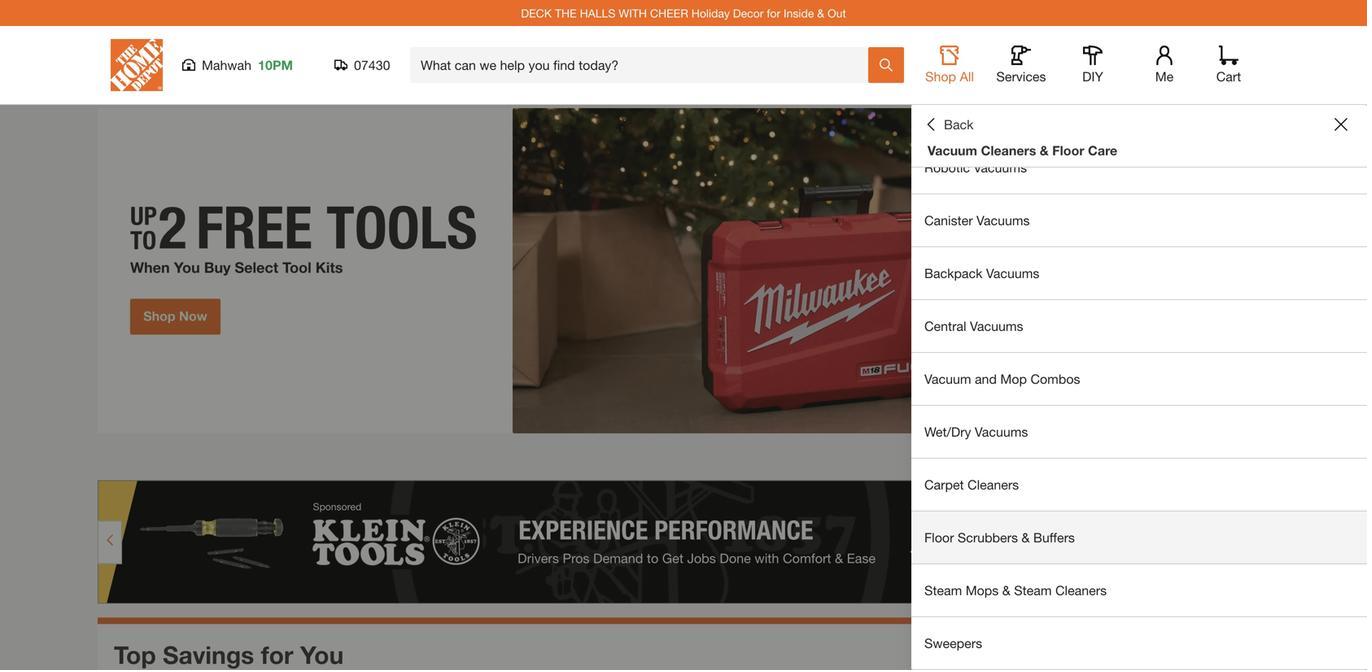 Task type: vqa. For each thing, say whether or not it's contained in the screenshot.
Vacuum Cleaners & Floor Care's Vacuum
yes



Task type: locate. For each thing, give the bounding box(es) containing it.
feedback link image
[[1346, 275, 1368, 363]]

buffers
[[1034, 531, 1076, 546]]

vacuums inside backpack vacuums link
[[987, 266, 1040, 281]]

vacuum left and
[[925, 372, 972, 387]]

1
[[1207, 451, 1215, 468]]

vacuums inside the 'canister vacuums' link
[[977, 213, 1030, 228]]

backpack vacuums
[[925, 266, 1040, 281]]

savings
[[163, 641, 254, 670]]

robotic vacuums
[[925, 160, 1028, 175]]

floor scrubbers & buffers
[[925, 531, 1076, 546]]

sweepers link
[[912, 618, 1368, 670]]

for left you
[[261, 641, 294, 670]]

deck the halls with cheer holiday decor for inside & out
[[521, 6, 847, 20]]

shop
[[926, 69, 957, 84]]

central vacuums
[[925, 319, 1024, 334]]

vacuums for robotic vacuums
[[974, 160, 1028, 175]]

steam right mops
[[1015, 583, 1052, 599]]

vacuum cleaners & floor care
[[928, 143, 1118, 158]]

& for vacuum cleaners & floor care
[[1040, 143, 1049, 158]]

vacuums right canister
[[977, 213, 1030, 228]]

vacuum for vacuum cleaners & floor care
[[928, 143, 978, 158]]

2 vertical spatial cleaners
[[1056, 583, 1107, 599]]

canister
[[925, 213, 974, 228]]

steam
[[925, 583, 963, 599], [1015, 583, 1052, 599]]

1 steam from the left
[[925, 583, 963, 599]]

vacuums inside wet/dry vacuums link
[[975, 425, 1029, 440]]

you
[[300, 641, 344, 670]]

cart link
[[1212, 46, 1247, 85]]

0 horizontal spatial floor
[[925, 531, 955, 546]]

services button
[[996, 46, 1048, 85]]

vacuums for canister vacuums
[[977, 213, 1030, 228]]

for
[[767, 6, 781, 20], [261, 641, 294, 670]]

next slide image
[[1243, 453, 1256, 466]]

1 vertical spatial floor
[[925, 531, 955, 546]]

halls
[[580, 6, 616, 20]]

vacuum up robotic
[[928, 143, 978, 158]]

1 horizontal spatial floor
[[1053, 143, 1085, 158]]

floor
[[1053, 143, 1085, 158], [925, 531, 955, 546]]

back
[[945, 117, 974, 132]]

1 horizontal spatial steam
[[1015, 583, 1052, 599]]

0 vertical spatial cleaners
[[982, 143, 1037, 158]]

back button
[[925, 116, 974, 133]]

vacuum
[[928, 143, 978, 158], [925, 372, 972, 387]]

mop
[[1001, 372, 1028, 387]]

0 vertical spatial vacuum
[[928, 143, 978, 158]]

& left buffers
[[1022, 531, 1030, 546]]

cleaners right carpet
[[968, 478, 1020, 493]]

mahwah
[[202, 57, 252, 73]]

0 vertical spatial for
[[767, 6, 781, 20]]

& for steam mops & steam cleaners
[[1003, 583, 1011, 599]]

0 horizontal spatial steam
[[925, 583, 963, 599]]

wet/dry
[[925, 425, 972, 440]]

vacuums
[[985, 107, 1038, 123], [974, 160, 1028, 175], [977, 213, 1030, 228], [987, 266, 1040, 281], [971, 319, 1024, 334], [975, 425, 1029, 440]]

vacuums inside central vacuums link
[[971, 319, 1024, 334]]

care
[[1089, 143, 1118, 158]]

cleaners
[[982, 143, 1037, 158], [968, 478, 1020, 493], [1056, 583, 1107, 599]]

cleaners up robotic vacuums
[[982, 143, 1037, 158]]

and
[[975, 372, 997, 387]]

/
[[1215, 451, 1220, 468]]

vacuums up vacuum cleaners & floor care
[[985, 107, 1038, 123]]

vacuums right backpack
[[987, 266, 1040, 281]]

vacuums right central
[[971, 319, 1024, 334]]

vacuums down 'vacuum and mop combos'
[[975, 425, 1029, 440]]

for left the inside
[[767, 6, 781, 20]]

services
[[997, 69, 1047, 84]]

steam left mops
[[925, 583, 963, 599]]

steam mops & steam cleaners link
[[912, 565, 1368, 617]]

floor left care
[[1053, 143, 1085, 158]]

vacuums inside robotic vacuums link
[[974, 160, 1028, 175]]

floor left scrubbers
[[925, 531, 955, 546]]

shop all
[[926, 69, 975, 84]]

vacuum and mop combos link
[[912, 353, 1368, 406]]

vacuums down vacuum cleaners & floor care
[[974, 160, 1028, 175]]

central
[[925, 319, 967, 334]]

holiday
[[692, 6, 730, 20]]

backpack
[[925, 266, 983, 281]]

top
[[114, 641, 156, 670]]

vacuums for backpack vacuums
[[987, 266, 1040, 281]]

& right mops
[[1003, 583, 1011, 599]]

cleaners down buffers
[[1056, 583, 1107, 599]]

&
[[818, 6, 825, 20], [1040, 143, 1049, 158], [1022, 531, 1030, 546], [1003, 583, 1011, 599]]

& left care
[[1040, 143, 1049, 158]]

steam mops & steam cleaners
[[925, 583, 1107, 599]]

vacuums for wet/dry vacuums
[[975, 425, 1029, 440]]

1 vertical spatial cleaners
[[968, 478, 1020, 493]]

1 vertical spatial vacuum
[[925, 372, 972, 387]]

0 horizontal spatial for
[[261, 641, 294, 670]]

5
[[1220, 451, 1228, 468]]

vacuums inside handheld vacuums link
[[985, 107, 1038, 123]]

0 vertical spatial floor
[[1053, 143, 1085, 158]]

07430 button
[[335, 57, 391, 73]]



Task type: describe. For each thing, give the bounding box(es) containing it.
cart
[[1217, 69, 1242, 84]]

central vacuums link
[[912, 300, 1368, 353]]

handheld
[[925, 107, 981, 123]]

& left out
[[818, 6, 825, 20]]

deck the halls with cheer holiday decor for inside & out link
[[521, 6, 847, 20]]

handheld vacuums
[[925, 107, 1038, 123]]

the home depot logo image
[[111, 39, 163, 91]]

combos
[[1031, 372, 1081, 387]]

cleaners for carpet
[[968, 478, 1020, 493]]

sweepers
[[925, 636, 983, 652]]

canister vacuums
[[925, 213, 1030, 228]]

What can we help you find today? search field
[[421, 48, 868, 82]]

me button
[[1139, 46, 1191, 85]]

backpack vacuums link
[[912, 248, 1368, 300]]

image for 30nov2023-hp-bau-mw44-45 image
[[98, 108, 1270, 434]]

cheer
[[651, 6, 689, 20]]

carpet
[[925, 478, 965, 493]]

mops
[[966, 583, 999, 599]]

cleaners for vacuum
[[982, 143, 1037, 158]]

all
[[960, 69, 975, 84]]

deck
[[521, 6, 552, 20]]

shop all button
[[924, 46, 976, 85]]

this is the first slide image
[[1179, 453, 1192, 466]]

2 steam from the left
[[1015, 583, 1052, 599]]

1 vertical spatial for
[[261, 641, 294, 670]]

1 horizontal spatial for
[[767, 6, 781, 20]]

robotic vacuums link
[[912, 142, 1368, 194]]

canister vacuums link
[[912, 195, 1368, 247]]

the
[[555, 6, 577, 20]]

out
[[828, 6, 847, 20]]

wet/dry vacuums link
[[912, 406, 1368, 458]]

07430
[[354, 57, 390, 73]]

scrubbers
[[958, 531, 1019, 546]]

mahwah 10pm
[[202, 57, 293, 73]]

handheld vacuums link
[[912, 89, 1368, 141]]

with
[[619, 6, 647, 20]]

floor scrubbers & buffers link
[[912, 512, 1368, 564]]

diy button
[[1068, 46, 1120, 85]]

vacuums for central vacuums
[[971, 319, 1024, 334]]

vacuums for handheld vacuums
[[985, 107, 1038, 123]]

me
[[1156, 69, 1174, 84]]

top savings for you
[[114, 641, 344, 670]]

vacuum and mop combos
[[925, 372, 1081, 387]]

decor
[[733, 6, 764, 20]]

carpet cleaners link
[[912, 459, 1368, 511]]

inside
[[784, 6, 815, 20]]

drawer close image
[[1335, 118, 1348, 131]]

10pm
[[258, 57, 293, 73]]

wet/dry vacuums
[[925, 425, 1029, 440]]

& for floor scrubbers & buffers
[[1022, 531, 1030, 546]]

1 / 5
[[1207, 451, 1228, 468]]

carpet cleaners
[[925, 478, 1020, 493]]

robotic
[[925, 160, 971, 175]]

vacuum for vacuum and mop combos
[[925, 372, 972, 387]]

diy
[[1083, 69, 1104, 84]]



